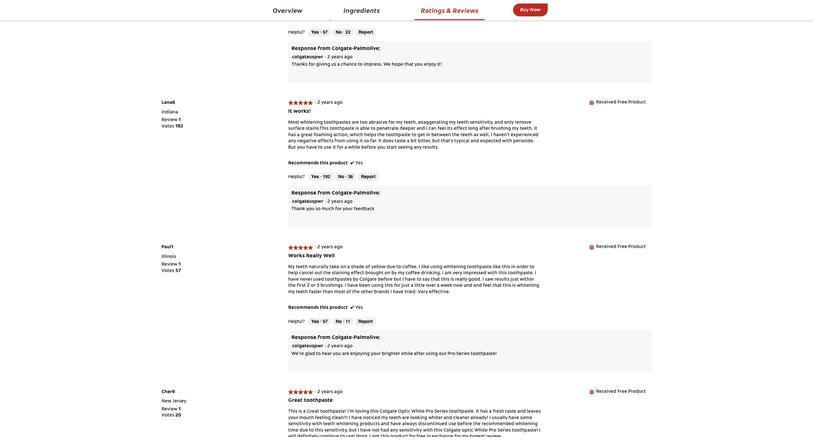 Task type: vqa. For each thing, say whether or not it's contained in the screenshot.
2nd votes from the bottom
yes



Task type: locate. For each thing, give the bounding box(es) containing it.
1 vertical spatial before
[[378, 278, 393, 283]]

to left coffee.
[[397, 266, 401, 270]]

my down coffee.
[[398, 272, 405, 276]]

smile
[[401, 352, 413, 357]]

2 vertical spatial report button
[[355, 318, 376, 326]]

2 · 2 years ago from the top
[[315, 246, 345, 250]]

it down which
[[360, 139, 363, 144]]

mouth
[[300, 417, 314, 421]]

a down surface
[[297, 133, 300, 138]]

it
[[289, 109, 292, 114], [534, 127, 538, 131], [379, 139, 382, 144], [476, 410, 480, 415]]

free
[[618, 101, 628, 105], [618, 245, 628, 250], [618, 390, 628, 395]]

palmolive:
[[354, 46, 381, 51], [354, 191, 381, 196], [354, 336, 381, 341]]

it
[[360, 139, 363, 144], [333, 146, 336, 150]]

1 inside review 1 votes 57
[[179, 263, 181, 268]]

colgateuspwr · 2 years ago up much
[[292, 200, 355, 205]]

0 horizontal spatial by
[[353, 278, 359, 283]]

2 vertical spatial ⊞ received free product
[[589, 390, 647, 395]]

colgate- down 'no · 22' at left
[[332, 46, 354, 51]]

between
[[432, 133, 451, 138]]

the inside this is a great toothpaste! i'm loving this colgate optic white pro series toothpaste. it has a fresh taste and leaves your mouth feeling clean!!! i have noticed my teeth are looking whiter and cleaner already! i usually have some sensitivity with teeth whitening products and have always discontinued use before the recommended whitening time due to this sensitivity, but i have not had any sensitivity with this colgate optic white pro series toothpaste! i will definitely continue to use! note: i got this product for free in exchange for my honest review.
[[474, 423, 481, 427]]

0 vertical spatial great
[[289, 399, 303, 404]]

my up its effect
[[449, 121, 456, 125]]

2 received from the top
[[597, 245, 617, 250]]

content helpfulness group for works really well
[[289, 318, 376, 326]]

brands
[[374, 291, 390, 295]]

just left the within
[[511, 278, 519, 283]]

1 horizontal spatial sensitivity
[[400, 429, 422, 434]]

toothpaste! down "some"
[[512, 429, 538, 434]]

teeth down optic
[[389, 417, 401, 421]]

0 vertical spatial response from colgate-palmolive:
[[292, 46, 381, 51]]

stains.this
[[306, 127, 329, 131]]

0 horizontal spatial any
[[289, 139, 296, 144]]

2 vertical spatial colgateuspwr · 2 years ago
[[292, 345, 355, 349]]

⊞ received free product
[[589, 101, 647, 105], [589, 245, 647, 250], [589, 390, 647, 395]]

0 vertical spatial response
[[292, 46, 317, 51]]

0 vertical spatial 1
[[179, 118, 181, 123]]

3 · 2 years ago from the top
[[315, 391, 345, 395]]

years
[[332, 55, 343, 60], [322, 101, 333, 105], [332, 200, 343, 205], [322, 246, 333, 250], [332, 345, 343, 349], [322, 391, 333, 395]]

like
[[422, 266, 430, 270], [493, 266, 501, 270]]

to right the order
[[530, 266, 535, 270]]

list down illinois
[[162, 262, 181, 275]]

brought
[[366, 272, 384, 276]]

yes left the 'no · 36' on the left
[[311, 174, 319, 180]]

1 helpful? from the top
[[289, 30, 305, 35]]

other
[[361, 291, 373, 295]]

feel inside my teeth naturally take on a shade of yellow due to coffee. i like using whitening toothpaste like this in order to help cancel out the staining effect brought on by my coffee drinking. i am very impressed with this toothpaste. i have never used toothpastes by colgate before but i have to say that this is really good. i saw results just within the first 2 or 3 brushings. i have been using this for just a little over a week now and and feel that this is whitening my teeth faster than most of the other brands i have tried. very effective.
[[483, 284, 492, 289]]

than
[[323, 291, 333, 295]]

colgate- for 11
[[332, 336, 354, 341]]

product up no · 11 on the bottom of the page
[[330, 306, 348, 311]]

1 vertical spatial toothpaste.
[[449, 410, 475, 415]]

1 vertical spatial after
[[414, 352, 425, 357]]

· 2 years ago for works really well
[[315, 246, 345, 250]]

report button for 22
[[356, 29, 376, 36]]

3 palmolive: from the top
[[354, 336, 381, 341]]

2 response from colgate-palmolive: from the top
[[292, 191, 381, 196]]

recommends for works!
[[289, 162, 319, 166]]

ratings
[[421, 6, 445, 14]]

1 horizontal spatial sensitivity,
[[470, 121, 494, 125]]

colgateuspwr · 2 years ago up hear
[[292, 345, 355, 349]]

whitening inside 'most whitening toothpastes are too abrasive for my teeth, exaggerating my teeth sensitivity, and only remove surface stains.this toothpaste is able to penetrate deeper and i can feel its effect long after brushing my teeth. it has a great foaming action, which helps the toothpaste to get in between the teeth as well. i haven't experienced any negative effects from using it so far. it does taste a bit bitter, but that's typical and expected with peroxide. but you have to use it for a while before you start seeing any results.'
[[301, 121, 323, 125]]

expected
[[481, 139, 501, 144]]

in inside my teeth naturally take on a shade of yellow due to coffee. i like using whitening toothpaste like this in order to help cancel out the staining effect brought on by my coffee drinking. i am very impressed with this toothpaste. i have never used toothpastes by colgate before but i have to say that this is really good. i saw results just within the first 2 or 3 brushings. i have been using this for just a little over a week now and and feel that this is whitening my teeth faster than most of the other brands i have tried. very effective.
[[512, 266, 516, 270]]

3 recommends from the top
[[289, 306, 319, 311]]

3 free from the top
[[618, 390, 628, 395]]

are inside this is a great toothpaste! i'm loving this colgate optic white pro series toothpaste. it has a fresh taste and leaves your mouth feeling clean!!! i have noticed my teeth are looking whiter and cleaner already! i usually have some sensitivity with teeth whitening products and have always discontinued use before the recommended whitening time due to this sensitivity, but i have not had any sensitivity with this colgate optic white pro series toothpaste! i will definitely continue to use! note: i got this product for free in exchange for my honest review.
[[402, 417, 409, 421]]

to left hear
[[316, 352, 321, 357]]

colgate inside my teeth naturally take on a shade of yellow due to coffee. i like using whitening toothpaste like this in order to help cancel out the staining effect brought on by my coffee drinking. i am very impressed with this toothpaste. i have never used toothpastes by colgate before but i have to say that this is really good. i saw results just within the first 2 or 3 brushings. i have been using this for just a little over a week now and and feel that this is whitening my teeth faster than most of the other brands i have tried. very effective.
[[360, 278, 377, 283]]

lana6
[[162, 101, 175, 105]]

response for no · 11
[[292, 336, 317, 341]]

colgate- down no · 11 on the bottom of the page
[[332, 336, 354, 341]]

1 vertical spatial · 2 years ago
[[315, 246, 345, 250]]

2 vertical spatial response from colgate-palmolive:
[[292, 336, 381, 341]]

colgate- for 22
[[332, 46, 354, 51]]

2 helpful? from the top
[[289, 174, 305, 180]]

never
[[300, 278, 312, 283]]

2 like from the left
[[493, 266, 501, 270]]

hear
[[322, 352, 332, 357]]

· 2 years ago for great toothpaste
[[315, 391, 345, 395]]

but
[[433, 139, 440, 144], [394, 278, 402, 283], [349, 429, 357, 434]]

57 inside review 1 votes 57
[[175, 269, 181, 274]]

have left "some"
[[509, 417, 519, 421]]

from inside 'most whitening toothpastes are too abrasive for my teeth, exaggerating my teeth sensitivity, and only remove surface stains.this toothpaste is able to penetrate deeper and i can feel its effect long after brushing my teeth. it has a great foaming action, which helps the toothpaste to get in between the teeth as well. i haven't experienced any negative effects from using it so far. it does taste a bit bitter, but that's typical and expected with peroxide. but you have to use it for a while before you start seeing any results.'
[[335, 139, 346, 144]]

use inside 'most whitening toothpastes are too abrasive for my teeth, exaggerating my teeth sensitivity, and only remove surface stains.this toothpaste is able to penetrate deeper and i can feel its effect long after brushing my teeth. it has a great foaming action, which helps the toothpaste to get in between the teeth as well. i haven't experienced any negative effects from using it so far. it does taste a bit bitter, but that's typical and expected with peroxide. but you have to use it for a while before you start seeing any results.'
[[324, 146, 332, 150]]

results
[[495, 278, 510, 283]]

before inside 'most whitening toothpastes are too abrasive for my teeth, exaggerating my teeth sensitivity, and only remove surface stains.this toothpaste is able to penetrate deeper and i can feel its effect long after brushing my teeth. it has a great foaming action, which helps the toothpaste to get in between the teeth as well. i haven't experienced any negative effects from using it so far. it does taste a bit bitter, but that's typical and expected with peroxide. but you have to use it for a while before you start seeing any results.'
[[362, 146, 376, 150]]

3 1 from the top
[[179, 408, 181, 413]]

0 vertical spatial due
[[387, 266, 396, 270]]

1 vertical spatial response from colgate-palmolive:
[[292, 191, 381, 196]]

series right our
[[457, 352, 470, 357]]

have left tried.
[[393, 291, 404, 295]]

1 palmolive: from the top
[[354, 46, 381, 51]]

votes for works really well
[[162, 269, 174, 274]]

use down cleaner
[[449, 423, 456, 427]]

3 ✔ from the top
[[351, 306, 355, 311]]

surface
[[289, 127, 305, 131]]

indiana
[[162, 110, 178, 115]]

thanks for giving us a chance to impress. we hope that you enjoy it!
[[292, 63, 442, 67]]

2 free from the top
[[618, 245, 628, 250]]

recommends for really
[[289, 306, 319, 311]]

0 vertical spatial taste
[[395, 139, 406, 144]]

3 votes from the top
[[162, 414, 174, 419]]

2 ✔ from the top
[[351, 162, 355, 166]]

taste inside this is a great toothpaste! i'm loving this colgate optic white pro series toothpaste. it has a fresh taste and leaves your mouth feeling clean!!! i have noticed my teeth are looking whiter and cleaner already! i usually have some sensitivity with teeth whitening products and have always discontinued use before the recommended whitening time due to this sensitivity, but i have not had any sensitivity with this colgate optic white pro series toothpaste! i will definitely continue to use! note: i got this product for free in exchange for my honest review.
[[506, 410, 517, 415]]

colgateuspwr for no · 36
[[292, 200, 323, 205]]

optic
[[398, 410, 411, 415]]

free for 36
[[618, 101, 628, 105]]

already!
[[471, 417, 489, 421]]

0 vertical spatial · 2 years ago
[[315, 101, 345, 105]]

2 ⊞ received free product from the top
[[589, 245, 647, 250]]

2 1 from the top
[[179, 263, 181, 268]]

0 horizontal spatial like
[[422, 266, 430, 270]]

chance
[[341, 63, 357, 67]]

0 vertical spatial colgate-
[[332, 46, 354, 51]]

3 content helpfulness group from the top
[[289, 318, 376, 326]]

2 vertical spatial product
[[629, 390, 647, 395]]

0 horizontal spatial but
[[349, 429, 357, 434]]

192 inside review 1 votes 192
[[175, 124, 183, 129]]

0 vertical spatial colgateuspwr · 2 years ago
[[292, 55, 355, 60]]

cancel
[[299, 272, 314, 276]]

1 ✔ from the top
[[351, 17, 355, 21]]

1 vertical spatial colgateuspwr · 2 years ago
[[292, 200, 355, 205]]

response from colgate-palmolive: up thank you so much for your feedback
[[292, 191, 381, 196]]

works
[[289, 254, 305, 259]]

colgate-
[[332, 46, 354, 51], [332, 191, 354, 196], [332, 336, 354, 341]]

0 vertical spatial before
[[362, 146, 376, 150]]

0 horizontal spatial great
[[289, 399, 303, 404]]

1 vertical spatial recommends
[[289, 162, 319, 166]]

colgate up the been
[[360, 278, 377, 283]]

· 2 years ago up great toothpaste at the left of page
[[315, 391, 345, 395]]

1 horizontal spatial of
[[366, 266, 370, 270]]

1 colgate- from the top
[[332, 46, 354, 51]]

my down optic
[[462, 435, 469, 438]]

1 for works
[[179, 263, 181, 268]]

2 horizontal spatial toothpaste!
[[512, 429, 538, 434]]

1 vertical spatial yes · 57
[[311, 319, 328, 325]]

order
[[517, 266, 529, 270]]

1 ⊞ received free product from the top
[[589, 101, 647, 105]]

helpful?
[[289, 30, 305, 35], [289, 174, 305, 180], [289, 319, 305, 325]]

yellow
[[372, 266, 386, 270]]

2 vertical spatial list
[[162, 407, 181, 420]]

taste up seeing
[[395, 139, 406, 144]]

toothpaste. inside this is a great toothpaste! i'm loving this colgate optic white pro series toothpaste. it has a fresh taste and leaves your mouth feeling clean!!! i have noticed my teeth are looking whiter and cleaner already! i usually have some sensitivity with teeth whitening products and have always discontinued use before the recommended whitening time due to this sensitivity, but i have not had any sensitivity with this colgate optic white pro series toothpaste! i will definitely continue to use! note: i got this product for free in exchange for my honest review.
[[449, 410, 475, 415]]

★★★★★
[[289, 101, 313, 105], [289, 101, 313, 105], [289, 245, 313, 250], [289, 245, 313, 250], [289, 390, 313, 395], [289, 390, 313, 395]]

2 horizontal spatial that
[[493, 284, 502, 289]]

1 yes · 57 from the top
[[311, 30, 328, 35]]

3 colgateuspwr · 2 years ago from the top
[[292, 345, 355, 349]]

2 yes · 57 from the top
[[311, 319, 328, 325]]

yes down other
[[356, 306, 363, 311]]

3 colgateuspwr from the top
[[292, 345, 323, 349]]

from up giving
[[318, 46, 331, 51]]

1 product from the top
[[629, 101, 647, 105]]

your left 'feedback'
[[343, 208, 353, 212]]

take
[[330, 266, 340, 270]]

2 vertical spatial content helpfulness group
[[289, 318, 376, 326]]

colgateuspwr · 2 years ago for no · 36
[[292, 200, 355, 205]]

toothpaste
[[330, 127, 355, 131], [386, 133, 411, 138], [468, 266, 492, 270], [304, 399, 333, 404]]

2 palmolive: from the top
[[354, 191, 381, 196]]

3 ⊞ received free product from the top
[[589, 390, 647, 395]]

3 helpful? from the top
[[289, 319, 305, 325]]

report right "22"
[[359, 30, 373, 35]]

2 product from the top
[[629, 245, 647, 250]]

2 ⊞ from the top
[[589, 245, 595, 250]]

after up 'well.'
[[480, 127, 490, 131]]

review inside review 1 votes 192
[[162, 118, 178, 123]]

3 review from the top
[[162, 408, 178, 413]]

ingredients
[[344, 6, 380, 14]]

of up the brought
[[366, 266, 370, 270]]

3 recommends this product ✔ yes from the top
[[289, 306, 363, 311]]

1 inside review 1 votes 192
[[179, 118, 181, 123]]

2 vertical spatial colgate-
[[332, 336, 354, 341]]

0 vertical spatial palmolive:
[[354, 46, 381, 51]]

response up glad
[[292, 336, 317, 341]]

0 vertical spatial your
[[343, 208, 353, 212]]

before down the brought
[[378, 278, 393, 283]]

that's
[[441, 139, 454, 144]]

feel up between
[[438, 127, 446, 131]]

report right 11
[[358, 319, 373, 325]]

2 vertical spatial report
[[358, 319, 373, 325]]

while
[[348, 146, 360, 150]]

typical
[[455, 139, 470, 144]]

product down always
[[390, 435, 408, 438]]

have down negative
[[307, 146, 317, 150]]

sensitivity,
[[470, 121, 494, 125], [325, 429, 348, 434]]

2 vertical spatial in
[[427, 435, 431, 438]]

0 horizontal spatial colgate
[[360, 278, 377, 283]]

2 recommends from the top
[[289, 162, 319, 166]]

colgateuspwr for no · 11
[[292, 345, 323, 349]]

received for no · 36
[[597, 101, 617, 105]]

1 vertical spatial recommends this product ✔ yes
[[289, 162, 363, 166]]

votes inside review 1 votes 20
[[162, 414, 174, 419]]

toothpastes
[[324, 121, 351, 125], [325, 278, 352, 283]]

2 colgateuspwr · 2 years ago from the top
[[292, 200, 355, 205]]

1 vertical spatial of
[[347, 291, 351, 295]]

0 vertical spatial helpful?
[[289, 30, 305, 35]]

0 vertical spatial votes
[[162, 124, 174, 129]]

0 vertical spatial ⊞
[[589, 101, 595, 105]]

2 vertical spatial your
[[289, 417, 298, 421]]

by
[[392, 272, 397, 276], [353, 278, 359, 283]]

ago
[[344, 55, 353, 60], [334, 101, 343, 105], [344, 200, 353, 205], [334, 246, 343, 250], [344, 345, 353, 349], [334, 391, 343, 395]]

1 free from the top
[[618, 101, 628, 105]]

2 recommends this product ✔ yes from the top
[[289, 162, 363, 166]]

votes inside review 1 votes 192
[[162, 124, 174, 129]]

2 votes from the top
[[162, 269, 174, 274]]

yes · 57 left 'no · 22' at left
[[311, 30, 328, 35]]

has inside this is a great toothpaste! i'm loving this colgate optic white pro series toothpaste. it has a fresh taste and leaves your mouth feeling clean!!! i have noticed my teeth are looking whiter and cleaner already! i usually have some sensitivity with teeth whitening products and have always discontinued use before the recommended whitening time due to this sensitivity, but i have not had any sensitivity with this colgate optic white pro series toothpaste! i will definitely continue to use! note: i got this product for free in exchange for my honest review.
[[481, 410, 488, 415]]

has inside 'most whitening toothpastes are too abrasive for my teeth, exaggerating my teeth sensitivity, and only remove surface stains.this toothpaste is able to penetrate deeper and i can feel its effect long after brushing my teeth. it has a great foaming action, which helps the toothpaste to get in between the teeth as well. i haven't experienced any negative effects from using it so far. it does taste a bit bitter, but that's typical and expected with peroxide. but you have to use it for a while before you start seeing any results.'
[[289, 133, 296, 138]]

1 colgateuspwr from the top
[[292, 55, 323, 60]]

using left our
[[426, 352, 438, 357]]

0 vertical spatial use
[[324, 146, 332, 150]]

remove
[[515, 121, 532, 125]]

report button right "36"
[[358, 174, 379, 181]]

to down effects
[[318, 146, 323, 150]]

1 vertical spatial that
[[431, 278, 440, 283]]

1 review from the top
[[162, 118, 178, 123]]

we're
[[292, 352, 304, 357]]

recommends this product ✔ yes up yes · 192
[[289, 162, 363, 166]]

1 vertical spatial response
[[292, 191, 317, 196]]

using
[[347, 139, 359, 144], [431, 266, 443, 270], [372, 284, 384, 289], [426, 352, 438, 357]]

review for it
[[162, 118, 178, 123]]

white up honest
[[475, 429, 488, 434]]

is inside 'most whitening toothpastes are too abrasive for my teeth, exaggerating my teeth sensitivity, and only remove surface stains.this toothpaste is able to penetrate deeper and i can feel its effect long after brushing my teeth. it has a great foaming action, which helps the toothpaste to get in between the teeth as well. i haven't experienced any negative effects from using it so far. it does taste a bit bitter, but that's typical and expected with peroxide. but you have to use it for a while before you start seeing any results.'
[[356, 127, 359, 131]]

whitening down clean!!!
[[336, 423, 359, 427]]

jersey
[[173, 400, 187, 405]]

report for no · 22
[[359, 30, 373, 35]]

naturally
[[309, 266, 329, 270]]

0 horizontal spatial so
[[316, 208, 321, 212]]

3 ⊞ from the top
[[589, 390, 595, 395]]

response for no · 22
[[292, 46, 317, 51]]

1 horizontal spatial just
[[511, 278, 519, 283]]

3 response from the top
[[292, 336, 317, 341]]

teeth
[[457, 121, 469, 125], [461, 133, 473, 138], [296, 266, 308, 270], [296, 291, 308, 295], [389, 417, 401, 421], [323, 423, 335, 427]]

feedback
[[354, 208, 375, 212]]

now
[[530, 6, 541, 13]]

list down new jersey
[[162, 407, 181, 420]]

2 list from the top
[[162, 262, 181, 275]]

are inside 'most whitening toothpastes are too abrasive for my teeth, exaggerating my teeth sensitivity, and only remove surface stains.this toothpaste is able to penetrate deeper and i can feel its effect long after brushing my teeth. it has a great foaming action, which helps the toothpaste to get in between the teeth as well. i haven't experienced any negative effects from using it so far. it does taste a bit bitter, but that's typical and expected with peroxide. but you have to use it for a while before you start seeing any results.'
[[352, 121, 359, 125]]

just up tried.
[[402, 284, 410, 289]]

recommends this product ✔ yes for really
[[289, 306, 363, 311]]

so left much
[[316, 208, 321, 212]]

for right much
[[336, 208, 342, 212]]

0 vertical spatial but
[[433, 139, 440, 144]]

✔ for works really well
[[351, 306, 355, 311]]

list for it works!
[[162, 118, 183, 130]]

with down feeling
[[312, 423, 322, 427]]

taste right fresh
[[506, 410, 517, 415]]

of
[[366, 266, 370, 270], [347, 291, 351, 295]]

1 received from the top
[[597, 101, 617, 105]]

2 horizontal spatial series
[[498, 429, 511, 434]]

before
[[362, 146, 376, 150], [378, 278, 393, 283], [458, 423, 472, 427]]

feeling
[[315, 417, 331, 421]]

well
[[324, 254, 335, 259]]

toothpaste. down the order
[[508, 272, 534, 276]]

teeth up its effect
[[457, 121, 469, 125]]

0 vertical spatial colgate
[[360, 278, 377, 283]]

palmolive: for 11
[[354, 336, 381, 341]]

like up results
[[493, 266, 501, 270]]

due inside my teeth naturally take on a shade of yellow due to coffee. i like using whitening toothpaste like this in order to help cancel out the staining effect brought on by my coffee drinking. i am very impressed with this toothpaste. i have never used toothpastes by colgate before but i have to say that this is really good. i saw results just within the first 2 or 3 brushings. i have been using this for just a little over a week now and and feel that this is whitening my teeth faster than most of the other brands i have tried. very effective.
[[387, 266, 396, 270]]

no for no · 11
[[336, 319, 342, 325]]

product inside this is a great toothpaste! i'm loving this colgate optic white pro series toothpaste. it has a fresh taste and leaves your mouth feeling clean!!! i have noticed my teeth are looking whiter and cleaner already! i usually have some sensitivity with teeth whitening products and have always discontinued use before the recommended whitening time due to this sensitivity, but i have not had any sensitivity with this colgate optic white pro series toothpaste! i will definitely continue to use! note: i got this product for free in exchange for my honest review.
[[390, 435, 408, 438]]

0 horizontal spatial sensitivity,
[[325, 429, 348, 434]]

buy now button
[[514, 4, 548, 16]]

votes inside review 1 votes 57
[[162, 269, 174, 274]]

1 vertical spatial due
[[300, 429, 308, 434]]

feel inside 'most whitening toothpastes are too abrasive for my teeth, exaggerating my teeth sensitivity, and only remove surface stains.this toothpaste is able to penetrate deeper and i can feel its effect long after brushing my teeth. it has a great foaming action, which helps the toothpaste to get in between the teeth as well. i haven't experienced any negative effects from using it so far. it does taste a bit bitter, but that's typical and expected with peroxide. but you have to use it for a while before you start seeing any results.'
[[438, 127, 446, 131]]

and
[[495, 121, 503, 125], [417, 127, 425, 131], [471, 139, 479, 144], [464, 284, 473, 289], [474, 284, 482, 289], [518, 410, 526, 415], [444, 417, 452, 421], [381, 423, 390, 427]]

1 horizontal spatial on
[[385, 272, 391, 276]]

0 vertical spatial in
[[427, 133, 431, 138]]

most
[[289, 121, 299, 125]]

0 vertical spatial review
[[162, 118, 178, 123]]

any down bit
[[414, 146, 422, 150]]

1 ⊞ from the top
[[589, 101, 595, 105]]

report button right 11
[[355, 318, 376, 326]]

years up thank you so much for your feedback
[[332, 200, 343, 205]]

1 vertical spatial list
[[162, 262, 181, 275]]

using up drinking.
[[431, 266, 443, 270]]

recommends down 'faster'
[[289, 306, 319, 311]]

able
[[360, 127, 370, 131]]

2 vertical spatial received
[[597, 390, 617, 395]]

free for 11
[[618, 245, 628, 250]]

using up while at the top left of page
[[347, 139, 359, 144]]

1 · 2 years ago from the top
[[315, 101, 345, 105]]

sensitivity down always
[[400, 429, 422, 434]]

1 vertical spatial content helpfulness group
[[289, 174, 379, 181]]

response up thank
[[292, 191, 317, 196]]

2 colgateuspwr from the top
[[292, 200, 323, 205]]

1 response from the top
[[292, 46, 317, 51]]

votes left the 20
[[162, 414, 174, 419]]

report button right "22"
[[356, 29, 376, 36]]

great up this
[[289, 399, 303, 404]]

i
[[426, 127, 428, 131], [491, 133, 493, 138], [419, 266, 421, 270], [443, 272, 444, 276], [535, 272, 537, 276], [403, 278, 404, 283], [483, 278, 484, 283], [345, 284, 347, 289], [391, 291, 392, 295], [349, 417, 351, 421], [490, 417, 491, 421], [358, 429, 359, 434], [540, 429, 541, 434], [370, 435, 371, 438]]

0 vertical spatial after
[[480, 127, 490, 131]]

abrasive
[[369, 121, 388, 125]]

0 vertical spatial has
[[289, 133, 296, 138]]

colgateuspwr · 2 years ago up giving
[[292, 55, 355, 60]]

1 vertical spatial pro
[[489, 429, 497, 434]]

seeing
[[398, 146, 413, 150]]

shade
[[351, 266, 365, 270]]

0 vertical spatial free
[[618, 101, 628, 105]]

⊞
[[589, 101, 595, 105], [589, 245, 595, 250], [589, 390, 595, 395]]

report button for 11
[[355, 318, 376, 326]]

1 response from colgate-palmolive: from the top
[[292, 46, 381, 51]]

no for no · 22
[[336, 30, 342, 35]]

so inside 'most whitening toothpastes are too abrasive for my teeth, exaggerating my teeth sensitivity, and only remove surface stains.this toothpaste is able to penetrate deeper and i can feel its effect long after brushing my teeth. it has a great foaming action, which helps the toothpaste to get in between the teeth as well. i haven't experienced any negative effects from using it so far. it does taste a bit bitter, but that's typical and expected with peroxide. but you have to use it for a while before you start seeing any results.'
[[364, 139, 369, 144]]

review inside review 1 votes 57
[[162, 263, 178, 268]]

1 votes from the top
[[162, 124, 174, 129]]

1 horizontal spatial due
[[387, 266, 396, 270]]

helpful? for no · 11
[[289, 319, 305, 325]]

0 vertical spatial sensitivity,
[[470, 121, 494, 125]]

1 horizontal spatial it
[[360, 139, 363, 144]]

use inside this is a great toothpaste! i'm loving this colgate optic white pro series toothpaste. it has a fresh taste and leaves your mouth feeling clean!!! i have noticed my teeth are looking whiter and cleaner already! i usually have some sensitivity with teeth whitening products and have always discontinued use before the recommended whitening time due to this sensitivity, but i have not had any sensitivity with this colgate optic white pro series toothpaste! i will definitely continue to use! note: i got this product for free in exchange for my honest review.
[[449, 423, 456, 427]]

loving
[[356, 410, 369, 415]]

1 horizontal spatial has
[[481, 410, 488, 415]]

2 vertical spatial colgateuspwr
[[292, 345, 323, 349]]

⊞ received free product for 11
[[589, 245, 647, 250]]

effect
[[351, 272, 364, 276]]

0 vertical spatial product
[[629, 101, 647, 105]]

definitely
[[297, 435, 319, 438]]

0 horizontal spatial toothpaste.
[[449, 410, 475, 415]]

0 horizontal spatial due
[[300, 429, 308, 434]]

help
[[289, 272, 298, 276]]

1 inside review 1 votes 20
[[179, 408, 181, 413]]

from for no · 11
[[318, 336, 331, 341]]

2 horizontal spatial are
[[402, 417, 409, 421]]

report button
[[356, 29, 376, 36], [358, 174, 379, 181], [355, 318, 376, 326]]

had
[[381, 429, 389, 434]]

before inside this is a great toothpaste! i'm loving this colgate optic white pro series toothpaste. it has a fresh taste and leaves your mouth feeling clean!!! i have noticed my teeth are looking whiter and cleaner already! i usually have some sensitivity with teeth whitening products and have always discontinued use before the recommended whitening time due to this sensitivity, but i have not had any sensitivity with this colgate optic white pro series toothpaste! i will definitely continue to use! note: i got this product for free in exchange for my honest review.
[[458, 423, 472, 427]]

reviews
[[453, 6, 479, 14]]

2 vertical spatial · 2 years ago
[[315, 391, 345, 395]]

no left 11
[[336, 319, 342, 325]]

with down haven't
[[503, 139, 512, 144]]

any inside this is a great toothpaste! i'm loving this colgate optic white pro series toothpaste. it has a fresh taste and leaves your mouth feeling clean!!! i have noticed my teeth are looking whiter and cleaner already! i usually have some sensitivity with teeth whitening products and have always discontinued use before the recommended whitening time due to this sensitivity, but i have not had any sensitivity with this colgate optic white pro series toothpaste! i will definitely continue to use! note: i got this product for free in exchange for my honest review.
[[391, 429, 398, 434]]

0 vertical spatial 57
[[323, 30, 328, 35]]

sensitivity, inside this is a great toothpaste! i'm loving this colgate optic white pro series toothpaste. it has a fresh taste and leaves your mouth feeling clean!!! i have noticed my teeth are looking whiter and cleaner already! i usually have some sensitivity with teeth whitening products and have always discontinued use before the recommended whitening time due to this sensitivity, but i have not had any sensitivity with this colgate optic white pro series toothpaste! i will definitely continue to use! note: i got this product for free in exchange for my honest review.
[[325, 429, 348, 434]]

by down effect
[[353, 278, 359, 283]]

palmolive: for 22
[[354, 46, 381, 51]]

2 content helpfulness group from the top
[[289, 174, 379, 181]]

3 received from the top
[[597, 390, 617, 395]]

0 horizontal spatial that
[[405, 63, 414, 67]]

are left too
[[352, 121, 359, 125]]

1 list from the top
[[162, 118, 183, 130]]

colgate left optic
[[380, 410, 397, 415]]

192 left the 'no · 36' on the left
[[323, 174, 330, 180]]

years up "us"
[[332, 55, 343, 60]]

1 horizontal spatial taste
[[506, 410, 517, 415]]

report
[[359, 30, 373, 35], [361, 174, 376, 180], [358, 319, 373, 325]]

2 horizontal spatial colgate
[[444, 429, 461, 434]]

products
[[360, 423, 380, 427]]

1 vertical spatial review
[[162, 263, 178, 268]]

1 horizontal spatial toothpaste!
[[471, 352, 497, 357]]

1 vertical spatial report button
[[358, 174, 379, 181]]

2 review from the top
[[162, 263, 178, 268]]

results.
[[423, 146, 439, 150]]

2 vertical spatial 1
[[179, 408, 181, 413]]

far.
[[371, 139, 378, 144]]

1 vertical spatial your
[[371, 352, 381, 357]]

your inside this is a great toothpaste! i'm loving this colgate optic white pro series toothpaste. it has a fresh taste and leaves your mouth feeling clean!!! i have noticed my teeth are looking whiter and cleaner already! i usually have some sensitivity with teeth whitening products and have always discontinued use before the recommended whitening time due to this sensitivity, but i have not had any sensitivity with this colgate optic white pro series toothpaste! i will definitely continue to use! note: i got this product for free in exchange for my honest review.
[[289, 417, 298, 421]]

57 for no · 22
[[323, 30, 328, 35]]

3 response from colgate-palmolive: from the top
[[292, 336, 381, 341]]

57 down illinois
[[175, 269, 181, 274]]

2 colgate- from the top
[[332, 191, 354, 196]]

list
[[162, 118, 183, 130], [162, 262, 181, 275], [162, 407, 181, 420]]

1 colgateuspwr · 2 years ago from the top
[[292, 55, 355, 60]]

0 horizontal spatial your
[[289, 417, 298, 421]]

0 vertical spatial report button
[[356, 29, 376, 36]]

1 1 from the top
[[179, 118, 181, 123]]

before down far.
[[362, 146, 376, 150]]

2 response from the top
[[292, 191, 317, 196]]

0 vertical spatial white
[[412, 410, 425, 415]]

report for no · 11
[[358, 319, 373, 325]]

product
[[330, 17, 348, 21], [330, 162, 348, 166], [330, 306, 348, 311], [390, 435, 408, 438]]

content helpfulness group
[[289, 29, 376, 36], [289, 174, 379, 181], [289, 318, 376, 326]]

57
[[323, 30, 328, 35], [175, 269, 181, 274], [323, 319, 328, 325]]

2 up giving
[[328, 55, 330, 60]]

you
[[415, 63, 423, 67], [297, 146, 305, 150], [378, 146, 386, 150], [306, 208, 315, 212], [333, 352, 341, 357]]

product
[[629, 101, 647, 105], [629, 245, 647, 250], [629, 390, 647, 395]]

0 vertical spatial no
[[336, 30, 342, 35]]

57 for no · 11
[[323, 319, 328, 325]]

3 colgate- from the top
[[332, 336, 354, 341]]

review 1 votes 57
[[162, 263, 181, 274]]

whitening down "some"
[[516, 423, 538, 427]]

2 vertical spatial that
[[493, 284, 502, 289]]

recommends this product ✔ yes up 'no · 22' at left
[[289, 17, 363, 21]]

but inside this is a great toothpaste! i'm loving this colgate optic white pro series toothpaste. it has a fresh taste and leaves your mouth feeling clean!!! i have noticed my teeth are looking whiter and cleaner already! i usually have some sensitivity with teeth whitening products and have always discontinued use before the recommended whitening time due to this sensitivity, but i have not had any sensitivity with this colgate optic white pro series toothpaste! i will definitely continue to use! note: i got this product for free in exchange for my honest review.
[[349, 429, 357, 434]]

after right smile
[[414, 352, 425, 357]]



Task type: describe. For each thing, give the bounding box(es) containing it.
0 vertical spatial toothpaste!
[[471, 352, 497, 357]]

for down action, at the top left of page
[[337, 146, 344, 150]]

· left the 'no · 36' on the left
[[320, 174, 322, 180]]

1 horizontal spatial 192
[[323, 174, 330, 180]]

will
[[289, 435, 296, 438]]

it right teeth.
[[534, 127, 538, 131]]

11
[[346, 319, 350, 325]]

teeth up cancel
[[296, 266, 308, 270]]

you down negative
[[297, 146, 305, 150]]

list for works really well
[[162, 262, 181, 275]]

effects
[[318, 139, 334, 144]]

0 vertical spatial of
[[366, 266, 370, 270]]

exchange
[[432, 435, 454, 438]]

review.
[[487, 435, 502, 438]]

have left the been
[[348, 284, 358, 289]]

recommended
[[482, 423, 515, 427]]

recommends this product ✔ yes for works!
[[289, 162, 363, 166]]

report button for 36
[[358, 174, 379, 181]]

2 inside my teeth naturally take on a shade of yellow due to coffee. i like using whitening toothpaste like this in order to help cancel out the staining effect brought on by my coffee drinking. i am very impressed with this toothpaste. i have never used toothpastes by colgate before but i have to say that this is really good. i saw results just within the first 2 or 3 brushings. i have been using this for just a little over a week now and and feel that this is whitening my teeth faster than most of the other brands i have tried. very effective.
[[307, 284, 310, 289]]

with down discontinued at the bottom of page
[[423, 429, 433, 434]]

0 vertical spatial sensitivity
[[289, 423, 311, 427]]

for left the free
[[409, 435, 416, 438]]

can
[[429, 127, 437, 131]]

2 up great toothpaste at the left of page
[[318, 391, 320, 395]]

a left fresh
[[489, 410, 492, 415]]

⊞ received free product for 36
[[589, 101, 647, 105]]

whitening down the within
[[517, 284, 540, 289]]

years up stains.this
[[322, 101, 333, 105]]

review for works
[[162, 263, 178, 268]]

teeth up typical
[[461, 133, 473, 138]]

have down coffee
[[405, 278, 416, 283]]

using up brands
[[372, 284, 384, 289]]

start
[[387, 146, 397, 150]]

1 recommends from the top
[[289, 17, 319, 21]]

great
[[301, 133, 313, 138]]

to up definitely
[[309, 429, 314, 434]]

&
[[447, 6, 452, 14]]

for up penetrate deeper
[[389, 121, 395, 125]]

drinking.
[[421, 272, 441, 276]]

colgate- for 36
[[332, 191, 354, 196]]

· left "22"
[[343, 30, 344, 35]]

2 up hear
[[328, 345, 330, 349]]

ingredients button
[[337, 4, 387, 18]]

you left "enjoy"
[[415, 63, 423, 67]]

our
[[439, 352, 447, 357]]

0 vertical spatial pro
[[426, 410, 434, 415]]

0 vertical spatial just
[[511, 278, 519, 283]]

1 for it
[[179, 118, 181, 123]]

you right thank
[[306, 208, 315, 212]]

very
[[418, 291, 428, 295]]

cleaner
[[454, 417, 470, 421]]

response from colgate-palmolive: for no · 22
[[292, 46, 381, 51]]

the left first
[[289, 284, 296, 289]]

0 vertical spatial that
[[405, 63, 414, 67]]

free
[[417, 435, 426, 438]]

brushings.
[[321, 284, 344, 289]]

response from colgate-palmolive: for no · 36
[[292, 191, 381, 196]]

response from colgate-palmolive: for no · 11
[[292, 336, 381, 341]]

product up the 'no · 36' on the left
[[330, 162, 348, 166]]

⊞ for 11
[[589, 245, 595, 250]]

1 like from the left
[[422, 266, 430, 270]]

a right "us"
[[338, 63, 340, 67]]

but inside my teeth naturally take on a shade of yellow due to coffee. i like using whitening toothpaste like this in order to help cancel out the staining effect brought on by my coffee drinking. i am very impressed with this toothpaste. i have never used toothpastes by colgate before but i have to say that this is really good. i saw results just within the first 2 or 3 brushings. i have been using this for just a little over a week now and and feel that this is whitening my teeth faster than most of the other brands i have tried. very effective.
[[394, 278, 402, 283]]

yes · 192
[[311, 174, 330, 180]]

36
[[348, 174, 353, 180]]

colgateuspwr for no · 22
[[292, 55, 323, 60]]

· up stains.this
[[315, 101, 316, 105]]

2 up much
[[328, 200, 330, 205]]

review inside review 1 votes 20
[[162, 408, 178, 413]]

ratings & reviews
[[421, 6, 479, 14]]

we're glad to hear you are enjoying your brighter smile after using our pro-series toothpaste!
[[292, 352, 497, 357]]

have down loving
[[352, 417, 362, 421]]

product for 11
[[629, 245, 647, 250]]

time
[[289, 429, 299, 434]]

2 horizontal spatial any
[[414, 146, 422, 150]]

0 horizontal spatial are
[[342, 352, 349, 357]]

1 horizontal spatial colgate
[[380, 410, 397, 415]]

0 vertical spatial it
[[360, 139, 363, 144]]

it!
[[438, 63, 442, 67]]

· 2 years ago for it works!
[[315, 101, 345, 105]]

works really well
[[289, 254, 335, 259]]

3
[[317, 284, 320, 289]]

toothpaste up action, at the top left of page
[[330, 127, 355, 131]]

clean!!!
[[332, 417, 348, 421]]

impressed
[[464, 272, 487, 276]]

0 horizontal spatial after
[[414, 352, 425, 357]]

the up does
[[378, 133, 385, 138]]

votes for it works!
[[162, 124, 174, 129]]

it inside this is a great toothpaste! i'm loving this colgate optic white pro series toothpaste. it has a fresh taste and leaves your mouth feeling clean!!! i have noticed my teeth are looking whiter and cleaner already! i usually have some sensitivity with teeth whitening products and have always discontinued use before the recommended whitening time due to this sensitivity, but i have not had any sensitivity with this colgate optic white pro series toothpaste! i will definitely continue to use! note: i got this product for free in exchange for my honest review.
[[476, 410, 480, 415]]

discontinued
[[418, 423, 448, 427]]

have left always
[[391, 423, 401, 427]]

works!
[[294, 109, 311, 114]]

hope
[[392, 63, 404, 67]]

saw
[[485, 278, 494, 283]]

0 horizontal spatial white
[[412, 410, 425, 415]]

the down the been
[[353, 291, 360, 295]]

no · 22
[[336, 30, 351, 35]]

a up tried.
[[411, 284, 414, 289]]

the down its effect
[[452, 133, 460, 138]]

you down does
[[378, 146, 386, 150]]

a left shade
[[348, 266, 350, 270]]

from for no · 36
[[318, 191, 331, 196]]

my teeth,
[[396, 121, 417, 125]]

1 horizontal spatial that
[[431, 278, 440, 283]]

to up little
[[417, 278, 422, 283]]

you right hear
[[333, 352, 341, 357]]

0 horizontal spatial of
[[347, 291, 351, 295]]

1 vertical spatial series
[[435, 410, 448, 415]]

due inside this is a great toothpaste! i'm loving this colgate optic white pro series toothpaste. it has a fresh taste and leaves your mouth feeling clean!!! i have noticed my teeth are looking whiter and cleaner already! i usually have some sensitivity with teeth whitening products and have always discontinued use before the recommended whitening time due to this sensitivity, but i have not had any sensitivity with this colgate optic white pro series toothpaste! i will definitely continue to use! note: i got this product for free in exchange for my honest review.
[[300, 429, 308, 434]]

yes down ingredients
[[356, 17, 363, 21]]

overview button
[[267, 4, 309, 18]]

2 horizontal spatial your
[[371, 352, 381, 357]]

1 vertical spatial on
[[385, 272, 391, 276]]

effective.
[[429, 291, 450, 295]]

· up great toothpaste at the left of page
[[315, 391, 316, 395]]

first
[[297, 284, 306, 289]]

yes · 57 for no · 22
[[311, 30, 328, 35]]

tried.
[[405, 291, 417, 295]]

been
[[359, 284, 371, 289]]

years up well
[[322, 246, 333, 250]]

within
[[520, 278, 534, 283]]

yes down while at the top left of page
[[356, 162, 363, 166]]

colgateuspwr · 2 years ago for no · 22
[[292, 55, 355, 60]]

cher9
[[162, 391, 175, 395]]

note:
[[357, 435, 369, 438]]

we
[[384, 63, 391, 67]]

say
[[423, 278, 430, 283]]

1 content helpfulness group from the top
[[289, 29, 376, 36]]

1 horizontal spatial pro
[[489, 429, 497, 434]]

buy
[[521, 6, 529, 13]]

thank you so much for your feedback
[[292, 208, 375, 212]]

a left while at the top left of page
[[345, 146, 347, 150]]

· left "36"
[[346, 174, 347, 180]]

yes · 57 for no · 11
[[311, 319, 328, 325]]

content helpfulness group for it works!
[[289, 174, 379, 181]]

review 1 votes 192
[[162, 118, 183, 129]]

· left no · 11 on the bottom of the page
[[320, 319, 322, 325]]

for right exchange
[[455, 435, 461, 438]]

bit
[[411, 139, 417, 144]]

with inside 'most whitening toothpastes are too abrasive for my teeth, exaggerating my teeth sensitivity, and only remove surface stains.this toothpaste is able to penetrate deeper and i can feel its effect long after brushing my teeth. it has a great foaming action, which helps the toothpaste to get in between the teeth as well. i haven't experienced any negative effects from using it so far. it does taste a bit bitter, but that's typical and expected with peroxide. but you have to use it for a while before you start seeing any results.'
[[503, 139, 512, 144]]

out
[[315, 272, 322, 276]]

✔ for it works!
[[351, 162, 355, 166]]

yes left no · 11 on the bottom of the page
[[311, 319, 319, 325]]

as
[[474, 133, 479, 138]]

from for no · 22
[[318, 46, 331, 51]]

get
[[418, 133, 425, 138]]

leaves
[[527, 410, 541, 415]]

teeth down first
[[296, 291, 308, 295]]

my down help
[[289, 291, 295, 295]]

2 up really
[[318, 246, 320, 250]]

have up 'note:'
[[361, 429, 371, 434]]

colgateuspwr · 2 years ago for no · 11
[[292, 345, 355, 349]]

using inside 'most whitening toothpastes are too abrasive for my teeth, exaggerating my teeth sensitivity, and only remove surface stains.this toothpaste is able to penetrate deeper and i can feel its effect long after brushing my teeth. it has a great foaming action, which helps the toothpaste to get in between the teeth as well. i haven't experienced any negative effects from using it so far. it does taste a bit bitter, but that's typical and expected with peroxide. but you have to use it for a while before you start seeing any results.'
[[347, 139, 359, 144]]

response for no · 36
[[292, 191, 317, 196]]

· up really
[[315, 246, 316, 250]]

really
[[306, 254, 322, 259]]

only
[[505, 121, 514, 125]]

toothpaste. inside my teeth naturally take on a shade of yellow due to coffee. i like using whitening toothpaste like this in order to help cancel out the staining effect brought on by my coffee drinking. i am very impressed with this toothpaste. i have never used toothpastes by colgate before but i have to say that this is really good. i saw results just within the first 2 or 3 brushings. i have been using this for just a little over a week now and and feel that this is whitening my teeth faster than most of the other brands i have tried. very effective.
[[508, 272, 534, 276]]

enjoy
[[424, 63, 436, 67]]

⊞ for 36
[[589, 101, 595, 105]]

no · 11
[[336, 319, 350, 325]]

too
[[360, 121, 368, 125]]

helpful? for no · 36
[[289, 174, 305, 180]]

1 vertical spatial so
[[316, 208, 321, 212]]

palmolive: for 36
[[354, 191, 381, 196]]

0 vertical spatial by
[[392, 272, 397, 276]]

2 vertical spatial series
[[498, 429, 511, 434]]

sensitivity, inside 'most whitening toothpastes are too abrasive for my teeth, exaggerating my teeth sensitivity, and only remove surface stains.this toothpaste is able to penetrate deeper and i can feel its effect long after brushing my teeth. it has a great foaming action, which helps the toothpaste to get in between the teeth as well. i haven't experienced any negative effects from using it so far. it does taste a bit bitter, but that's typical and expected with peroxide. but you have to use it for a while before you start seeing any results.'
[[470, 121, 494, 125]]

little
[[415, 284, 425, 289]]

usually
[[492, 417, 508, 421]]

product for 36
[[629, 101, 647, 105]]

glad
[[305, 352, 315, 357]]

taste inside 'most whitening toothpastes are too abrasive for my teeth, exaggerating my teeth sensitivity, and only remove surface stains.this toothpaste is able to penetrate deeper and i can feel its effect long after brushing my teeth. it has a great foaming action, which helps the toothpaste to get in between the teeth as well. i haven't experienced any negative effects from using it so far. it does taste a bit bitter, but that's typical and expected with peroxide. but you have to use it for a while before you start seeing any results.'
[[395, 139, 406, 144]]

· left 'no · 22' at left
[[320, 30, 322, 35]]

illinois
[[162, 255, 176, 260]]

my down only
[[512, 127, 519, 131]]

whitening up very
[[444, 266, 466, 270]]

great inside this is a great toothpaste! i'm loving this colgate optic white pro series toothpaste. it has a fresh taste and leaves your mouth feeling clean!!! i have noticed my teeth are looking whiter and cleaner already! i usually have some sensitivity with teeth whitening products and have always discontinued use before the recommended whitening time due to this sensitivity, but i have not had any sensitivity with this colgate optic white pro series toothpaste! i will definitely continue to use! note: i got this product for free in exchange for my honest review.
[[307, 410, 319, 415]]

well.
[[480, 133, 490, 138]]

3 product from the top
[[629, 390, 647, 395]]

for inside my teeth naturally take on a shade of yellow due to coffee. i like using whitening toothpaste like this in order to help cancel out the staining effect brought on by my coffee drinking. i am very impressed with this toothpaste. i have never used toothpastes by colgate before but i have to say that this is really good. i saw results just within the first 2 or 3 brushings. i have been using this for just a little over a week now and and feel that this is whitening my teeth faster than most of the other brands i have tried. very effective.
[[394, 284, 401, 289]]

action,
[[334, 133, 349, 138]]

1 vertical spatial toothpaste!
[[321, 410, 347, 415]]

22
[[346, 30, 351, 35]]

2 up stains.this
[[318, 101, 320, 105]]

before inside my teeth naturally take on a shade of yellow due to coffee. i like using whitening toothpaste like this in order to help cancel out the staining effect brought on by my coffee drinking. i am very impressed with this toothpaste. i have never used toothpastes by colgate before but i have to say that this is really good. i saw results just within the first 2 or 3 brushings. i have been using this for just a little over a week now and and feel that this is whitening my teeth faster than most of the other brands i have tried. very effective.
[[378, 278, 393, 283]]

it up most
[[289, 109, 292, 114]]

toothpaste up feeling
[[304, 399, 333, 404]]

some
[[521, 417, 533, 421]]

over
[[426, 284, 436, 289]]

after inside 'most whitening toothpastes are too abrasive for my teeth, exaggerating my teeth sensitivity, and only remove surface stains.this toothpaste is able to penetrate deeper and i can feel its effect long after brushing my teeth. it has a great foaming action, which helps the toothpaste to get in between the teeth as well. i haven't experienced any negative effects from using it so far. it does taste a bit bitter, but that's typical and expected with peroxide. but you have to use it for a while before you start seeing any results.'
[[480, 127, 490, 131]]

1 vertical spatial white
[[475, 429, 488, 434]]

report for no · 36
[[361, 174, 376, 180]]

it right far.
[[379, 139, 382, 144]]

1 horizontal spatial your
[[343, 208, 353, 212]]

product up 'no · 22' at left
[[330, 17, 348, 21]]

to right "chance"
[[358, 63, 363, 67]]

ratings & reviews button
[[415, 4, 485, 20]]

1 vertical spatial it
[[333, 146, 336, 150]]

have down help
[[289, 278, 299, 283]]

0 horizontal spatial on
[[341, 266, 346, 270]]

1 recommends this product ✔ yes from the top
[[289, 17, 363, 21]]

years up hear
[[332, 345, 343, 349]]

my up had
[[382, 417, 388, 421]]

used
[[314, 278, 324, 283]]

review 1 votes 20
[[162, 408, 181, 419]]

yes left 'no · 22' at left
[[311, 30, 319, 35]]

1 vertical spatial by
[[353, 278, 359, 283]]

a up effective.
[[437, 284, 440, 289]]

in inside 'most whitening toothpastes are too abrasive for my teeth, exaggerating my teeth sensitivity, and only remove surface stains.this toothpaste is able to penetrate deeper and i can feel its effect long after brushing my teeth. it has a great foaming action, which helps the toothpaste to get in between the teeth as well. i haven't experienced any negative effects from using it so far. it does taste a bit bitter, but that's typical and expected with peroxide. but you have to use it for a while before you start seeing any results.'
[[427, 133, 431, 138]]

to up helps
[[371, 127, 376, 131]]

to up bit
[[412, 133, 417, 138]]

no for no · 36
[[338, 174, 344, 180]]

great toothpaste
[[289, 399, 333, 404]]

· left 11
[[343, 319, 344, 325]]

coffee.
[[403, 266, 418, 270]]

peroxide.
[[514, 139, 535, 144]]

years up great toothpaste at the left of page
[[322, 391, 333, 395]]

toothpastes inside my teeth naturally take on a shade of yellow due to coffee. i like using whitening toothpaste like this in order to help cancel out the staining effect brought on by my coffee drinking. i am very impressed with this toothpaste. i have never used toothpastes by colgate before but i have to say that this is really good. i saw results just within the first 2 or 3 brushings. i have been using this for just a little over a week now and and feel that this is whitening my teeth faster than most of the other brands i have tried. very effective.
[[325, 278, 352, 283]]

toothpaste down penetrate deeper
[[386, 133, 411, 138]]

bitter,
[[418, 139, 431, 144]]

received for no · 11
[[597, 245, 617, 250]]

always
[[402, 423, 417, 427]]

negative
[[297, 139, 317, 144]]

looking
[[411, 417, 428, 421]]

but inside 'most whitening toothpastes are too abrasive for my teeth, exaggerating my teeth sensitivity, and only remove surface stains.this toothpaste is able to penetrate deeper and i can feel its effect long after brushing my teeth. it has a great foaming action, which helps the toothpaste to get in between the teeth as well. i haven't experienced any negative effects from using it so far. it does taste a bit bitter, but that's typical and expected with peroxide. but you have to use it for a while before you start seeing any results.'
[[433, 139, 440, 144]]

with inside my teeth naturally take on a shade of yellow due to coffee. i like using whitening toothpaste like this in order to help cancel out the staining effect brought on by my coffee drinking. i am very impressed with this toothpaste. i have never used toothpastes by colgate before but i have to say that this is really good. i saw results just within the first 2 or 3 brushings. i have been using this for just a little over a week now and and feel that this is whitening my teeth faster than most of the other brands i have tried. very effective.
[[488, 272, 498, 276]]

to left use!
[[341, 435, 345, 438]]

2 vertical spatial toothpaste!
[[512, 429, 538, 434]]

1 vertical spatial sensitivity
[[400, 429, 422, 434]]

no · 36
[[338, 174, 353, 180]]

a up mouth
[[303, 410, 306, 415]]

is inside this is a great toothpaste! i'm loving this colgate optic white pro series toothpaste. it has a fresh taste and leaves your mouth feeling clean!!! i have noticed my teeth are looking whiter and cleaner already! i usually have some sensitivity with teeth whitening products and have always discontinued use before the recommended whitening time due to this sensitivity, but i have not had any sensitivity with this colgate optic white pro series toothpaste! i will definitely continue to use! note: i got this product for free in exchange for my honest review.
[[299, 410, 302, 415]]

helpful? for no · 22
[[289, 30, 305, 35]]

· up much
[[325, 200, 326, 205]]

brighter
[[382, 352, 400, 357]]

paul1
[[162, 246, 174, 250]]

haven't
[[494, 133, 510, 138]]

toothpaste inside my teeth naturally take on a shade of yellow due to coffee. i like using whitening toothpaste like this in order to help cancel out the staining effect brought on by my coffee drinking. i am very impressed with this toothpaste. i have never used toothpastes by colgate before but i have to say that this is really good. i saw results just within the first 2 or 3 brushings. i have been using this for just a little over a week now and and feel that this is whitening my teeth faster than most of the other brands i have tried. very effective.
[[468, 266, 492, 270]]

got
[[372, 435, 380, 438]]

impress.
[[364, 63, 383, 67]]

have inside 'most whitening toothpastes are too abrasive for my teeth, exaggerating my teeth sensitivity, and only remove surface stains.this toothpaste is able to penetrate deeper and i can feel its effect long after brushing my teeth. it has a great foaming action, which helps the toothpaste to get in between the teeth as well. i haven't experienced any negative effects from using it so far. it does taste a bit bitter, but that's typical and expected with peroxide. but you have to use it for a while before you start seeing any results.'
[[307, 146, 317, 150]]

for left giving
[[309, 63, 315, 67]]

exaggerating
[[418, 121, 448, 125]]

teeth down feeling
[[323, 423, 335, 427]]

buy now
[[521, 6, 541, 13]]

· up hear
[[325, 345, 326, 349]]

0 vertical spatial series
[[457, 352, 470, 357]]

toothpastes inside 'most whitening toothpastes are too abrasive for my teeth, exaggerating my teeth sensitivity, and only remove surface stains.this toothpaste is able to penetrate deeper and i can feel its effect long after brushing my teeth. it has a great foaming action, which helps the toothpaste to get in between the teeth as well. i haven't experienced any negative effects from using it so far. it does taste a bit bitter, but that's typical and expected with peroxide. but you have to use it for a while before you start seeing any results.'
[[324, 121, 351, 125]]

· up giving
[[325, 55, 326, 60]]

3 list from the top
[[162, 407, 181, 420]]

0 horizontal spatial just
[[402, 284, 410, 289]]

in inside this is a great toothpaste! i'm loving this colgate optic white pro series toothpaste. it has a fresh taste and leaves your mouth feeling clean!!! i have noticed my teeth are looking whiter and cleaner already! i usually have some sensitivity with teeth whitening products and have always discontinued use before the recommended whitening time due to this sensitivity, but i have not had any sensitivity with this colgate optic white pro series toothpaste! i will definitely continue to use! note: i got this product for free in exchange for my honest review.
[[427, 435, 431, 438]]

much
[[322, 208, 334, 212]]



